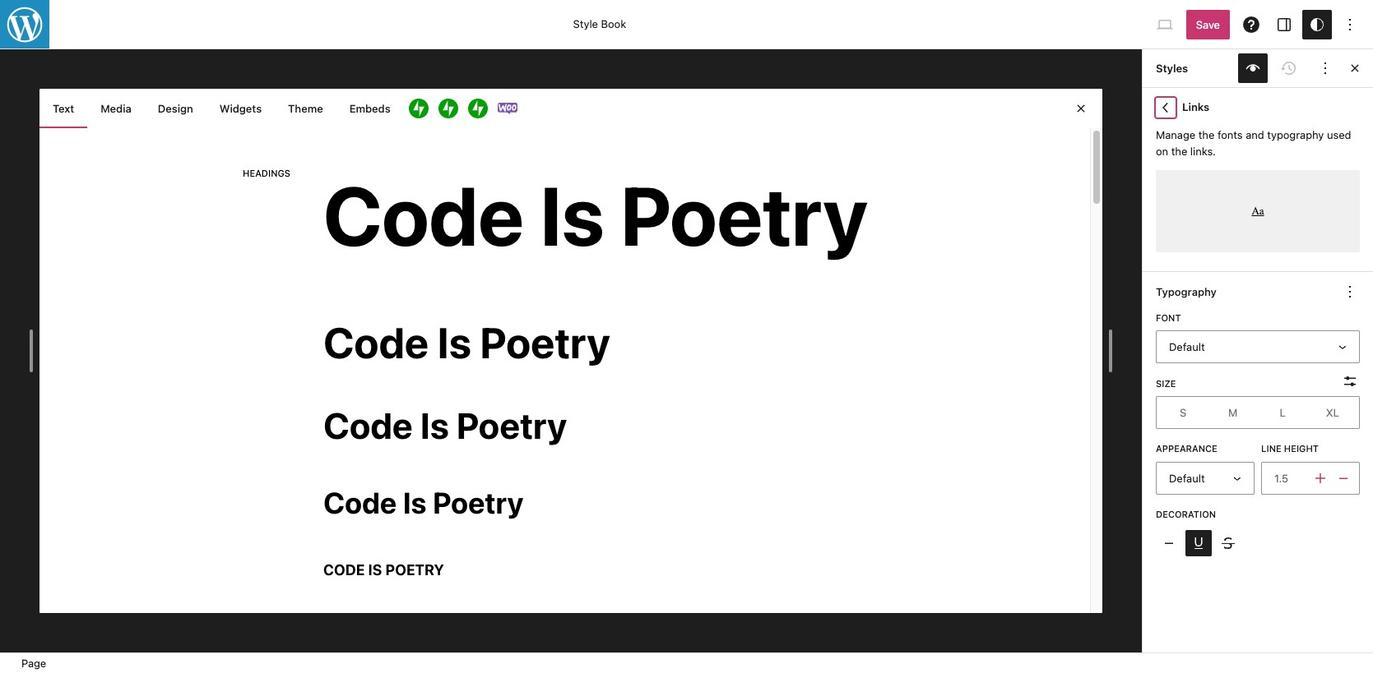 Task type: locate. For each thing, give the bounding box(es) containing it.
woocommerce image
[[498, 99, 517, 119]]

manage the fonts and typography used on the links.
[[1156, 128, 1352, 158]]

appearance
[[1156, 444, 1218, 455]]

s
[[1180, 406, 1187, 420]]

the down manage
[[1172, 144, 1188, 158]]

style book
[[573, 18, 626, 31]]

media button
[[87, 89, 145, 128]]

manage
[[1156, 128, 1196, 142]]

editor top bar region
[[0, 0, 1374, 49]]

0 vertical spatial the
[[1199, 128, 1215, 142]]

line
[[1262, 444, 1282, 455]]

styles image
[[1308, 14, 1327, 34]]

links.
[[1191, 144, 1216, 158]]

save button
[[1187, 9, 1230, 39]]

fonts
[[1218, 128, 1243, 142]]

set custom size image
[[1341, 372, 1360, 392]]

the
[[1199, 128, 1215, 142], [1172, 144, 1188, 158]]

used
[[1327, 128, 1352, 142]]

default button
[[1156, 462, 1255, 495]]

options image
[[1341, 14, 1360, 34]]

close styles image
[[1346, 58, 1365, 78]]

on
[[1156, 144, 1169, 158]]

size element
[[1156, 377, 1176, 390]]

tab list
[[40, 89, 1103, 128]]

1 horizontal spatial the
[[1199, 128, 1215, 142]]

1 vertical spatial the
[[1172, 144, 1188, 158]]

size
[[1156, 378, 1176, 389]]

increment image
[[1311, 469, 1331, 489]]

the up the links.
[[1199, 128, 1215, 142]]

more image
[[1316, 58, 1336, 78]]

book
[[601, 18, 626, 31]]

font
[[1156, 313, 1181, 323]]

typography options image
[[1341, 282, 1360, 302]]

Small button
[[1159, 399, 1209, 427]]

media
[[101, 102, 132, 115]]

design
[[158, 102, 193, 115]]

and
[[1246, 128, 1265, 142]]

decoration
[[1156, 509, 1216, 520]]

save
[[1196, 18, 1220, 31]]

revisions image
[[1280, 58, 1299, 78]]

xl
[[1326, 406, 1340, 420]]

underline image
[[1189, 534, 1209, 554]]

Line height number field
[[1262, 462, 1311, 495]]

style book element
[[40, 89, 1103, 614]]

site icon image
[[0, 0, 51, 51]]

font size option group
[[1156, 397, 1360, 430]]

styles
[[1156, 62, 1189, 75]]

styles actions menu bar
[[1156, 53, 1341, 83]]

Large button
[[1258, 399, 1308, 427]]



Task type: vqa. For each thing, say whether or not it's contained in the screenshot.
top 0 characters
no



Task type: describe. For each thing, give the bounding box(es) containing it.
help image
[[1242, 14, 1262, 34]]

widgets
[[220, 102, 262, 115]]

decrement image
[[1334, 469, 1354, 489]]

theme button
[[275, 89, 336, 128]]

text
[[53, 102, 74, 115]]

aa
[[1252, 205, 1265, 217]]

page
[[21, 657, 46, 671]]

theme
[[288, 102, 323, 115]]

text button
[[40, 89, 87, 128]]

earn image
[[438, 99, 458, 119]]

Medium button
[[1209, 399, 1258, 427]]

design button
[[145, 89, 206, 128]]

widgets button
[[206, 89, 275, 128]]

l
[[1280, 406, 1286, 420]]

none image
[[1160, 534, 1179, 554]]

embeds
[[350, 102, 391, 115]]

height
[[1284, 444, 1319, 455]]

line height
[[1262, 444, 1319, 455]]

view image
[[1155, 14, 1175, 34]]

m
[[1229, 406, 1238, 420]]

settings image
[[1275, 14, 1295, 34]]

close style book image
[[1071, 99, 1091, 119]]

embeds button
[[336, 89, 404, 128]]

default
[[1169, 472, 1205, 485]]

strikethrough image
[[1219, 534, 1239, 554]]

typography
[[1156, 286, 1217, 299]]

style
[[573, 18, 598, 31]]

0 horizontal spatial the
[[1172, 144, 1188, 158]]

tab list containing text
[[40, 89, 1103, 128]]

typography
[[1268, 128, 1324, 142]]

Extra Large button
[[1308, 399, 1358, 427]]

grow image
[[468, 99, 488, 119]]

navigate to the previous view image
[[1156, 98, 1176, 118]]

forms image
[[409, 99, 428, 119]]

links
[[1183, 101, 1210, 114]]

style book image
[[1243, 58, 1263, 78]]



